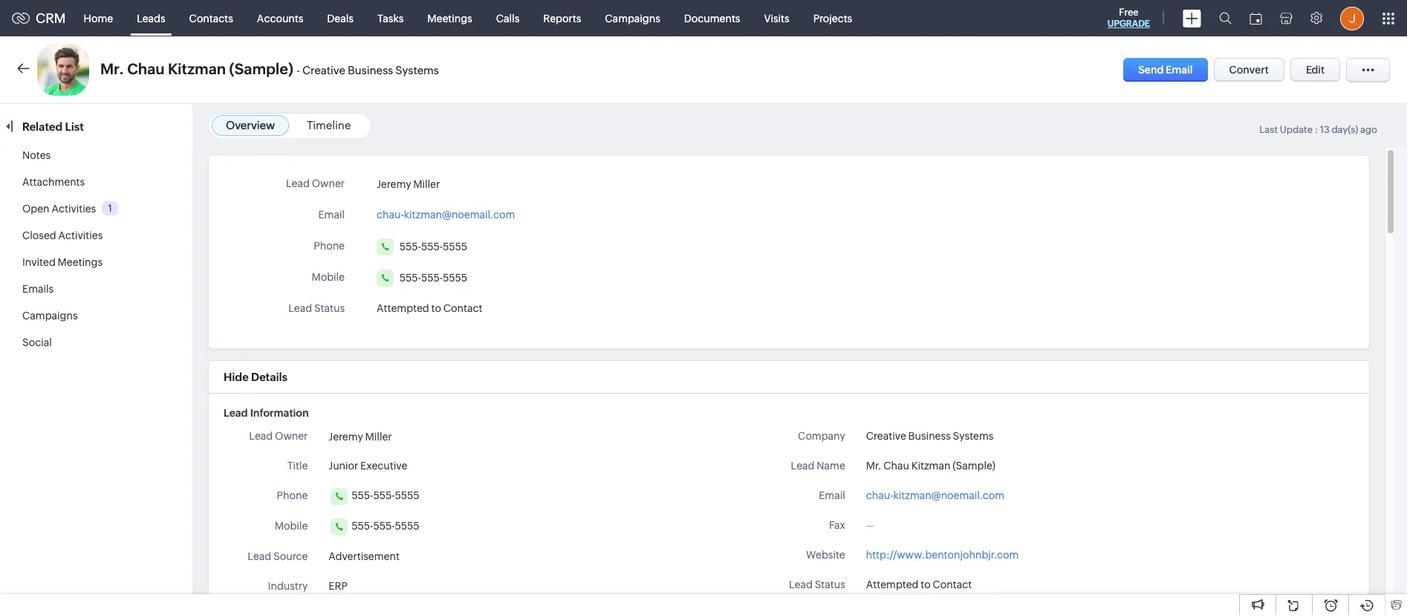 Task type: vqa. For each thing, say whether or not it's contained in the screenshot.
Kitzman to the bottom
yes



Task type: locate. For each thing, give the bounding box(es) containing it.
documents
[[684, 12, 740, 24]]

activities up invited meetings link
[[58, 230, 103, 241]]

meetings inside 'link'
[[427, 12, 472, 24]]

0 horizontal spatial (sample)
[[229, 60, 293, 77]]

notes
[[22, 149, 51, 161]]

5555
[[443, 241, 467, 253], [443, 272, 467, 284], [395, 490, 419, 501], [395, 520, 419, 532]]

activities up closed activities link
[[52, 203, 96, 215]]

0 vertical spatial kitzman@noemail.com
[[404, 209, 515, 221]]

junior executive
[[329, 460, 407, 472]]

creative
[[302, 64, 345, 77], [866, 430, 906, 442]]

0 horizontal spatial phone
[[277, 490, 308, 501]]

attempted to contact
[[377, 302, 482, 314], [866, 579, 972, 591]]

kitzman down contacts link
[[168, 60, 226, 77]]

jeremy
[[377, 179, 411, 190], [329, 431, 363, 443]]

555-555-5555
[[400, 241, 467, 253], [400, 272, 467, 284], [352, 490, 419, 501], [352, 520, 419, 532]]

chau down the leads
[[127, 60, 165, 77]]

0 horizontal spatial attempted
[[377, 302, 429, 314]]

home
[[84, 12, 113, 24]]

1 horizontal spatial status
[[815, 579, 845, 591]]

mr. down home
[[100, 60, 124, 77]]

company
[[798, 430, 845, 442]]

1 vertical spatial jeremy
[[329, 431, 363, 443]]

(sample)
[[229, 60, 293, 77], [953, 460, 995, 472]]

555-
[[400, 241, 421, 253], [421, 241, 443, 253], [400, 272, 421, 284], [421, 272, 443, 284], [352, 490, 373, 501], [373, 490, 395, 501], [352, 520, 373, 532], [373, 520, 395, 532]]

1 horizontal spatial miller
[[413, 179, 440, 190]]

open activities
[[22, 203, 96, 215]]

hide details
[[224, 371, 287, 383]]

(sample) for mr. chau kitzman (sample)
[[953, 460, 995, 472]]

1 horizontal spatial chau
[[884, 460, 909, 472]]

(sample) left -
[[229, 60, 293, 77]]

0 vertical spatial miller
[[413, 179, 440, 190]]

kitzman@noemail.com
[[404, 209, 515, 221], [893, 490, 1004, 501]]

0 horizontal spatial meetings
[[58, 256, 103, 268]]

1 vertical spatial lead status
[[789, 579, 845, 591]]

open
[[22, 203, 49, 215]]

contact
[[443, 302, 482, 314], [933, 579, 972, 591]]

jeremy for title
[[329, 431, 363, 443]]

phone for email
[[314, 240, 345, 252]]

systems down tasks link
[[395, 64, 439, 77]]

1 vertical spatial mr.
[[866, 460, 881, 472]]

creative up mr. chau kitzman (sample)
[[866, 430, 906, 442]]

attempted
[[377, 302, 429, 314], [866, 579, 919, 591]]

1 vertical spatial kitzman@noemail.com
[[893, 490, 1004, 501]]

1 vertical spatial status
[[815, 579, 845, 591]]

0 vertical spatial mr.
[[100, 60, 124, 77]]

tasks
[[377, 12, 404, 24]]

invited meetings
[[22, 256, 103, 268]]

1 horizontal spatial business
[[908, 430, 951, 442]]

lead owner down information
[[249, 430, 308, 442]]

lead owner down timeline link
[[286, 178, 345, 189]]

kitzman for mr. chau kitzman (sample)
[[911, 460, 950, 472]]

fax
[[829, 519, 845, 531]]

0 vertical spatial business
[[348, 64, 393, 77]]

search element
[[1210, 0, 1241, 36]]

edit button
[[1290, 58, 1340, 82]]

1 vertical spatial mobile
[[275, 520, 308, 532]]

upgrade
[[1108, 19, 1150, 29]]

0 horizontal spatial email
[[318, 209, 345, 221]]

email
[[1166, 64, 1193, 76], [318, 209, 345, 221], [819, 490, 845, 501]]

1 vertical spatial jeremy miller
[[329, 431, 392, 443]]

1 horizontal spatial chau-kitzman@noemail.com link
[[866, 488, 1004, 504]]

systems up mr. chau kitzman (sample)
[[953, 430, 994, 442]]

1 vertical spatial chau-kitzman@noemail.com
[[866, 490, 1004, 501]]

0 vertical spatial mobile
[[312, 271, 345, 283]]

1 horizontal spatial to
[[921, 579, 931, 591]]

lead source
[[248, 550, 308, 562]]

0 horizontal spatial creative
[[302, 64, 345, 77]]

lead owner
[[286, 178, 345, 189], [249, 430, 308, 442]]

kitzman@noemail.com for the left chau-kitzman@noemail.com link
[[404, 209, 515, 221]]

0 horizontal spatial chau-kitzman@noemail.com
[[377, 209, 515, 221]]

0 horizontal spatial owner
[[275, 430, 308, 442]]

0 vertical spatial chau
[[127, 60, 165, 77]]

chau-kitzman@noemail.com
[[377, 209, 515, 221], [866, 490, 1004, 501]]

jeremy miller for email
[[377, 179, 440, 190]]

0 vertical spatial chau-
[[377, 209, 404, 221]]

0 horizontal spatial miller
[[365, 431, 392, 443]]

0 vertical spatial activities
[[52, 203, 96, 215]]

creative inside mr. chau kitzman (sample) - creative business systems
[[302, 64, 345, 77]]

executive
[[360, 460, 407, 472]]

0 horizontal spatial contact
[[443, 302, 482, 314]]

0 horizontal spatial mr.
[[100, 60, 124, 77]]

1 horizontal spatial email
[[819, 490, 845, 501]]

business up mr. chau kitzman (sample)
[[908, 430, 951, 442]]

meetings link
[[416, 0, 484, 36]]

junior
[[329, 460, 358, 472]]

mr. right name
[[866, 460, 881, 472]]

0 horizontal spatial chau-kitzman@noemail.com link
[[377, 204, 515, 221]]

2 vertical spatial email
[[819, 490, 845, 501]]

0 vertical spatial chau-kitzman@noemail.com link
[[377, 204, 515, 221]]

send email button
[[1123, 58, 1208, 82]]

1 horizontal spatial attempted
[[866, 579, 919, 591]]

kitzman
[[168, 60, 226, 77], [911, 460, 950, 472]]

details
[[251, 371, 287, 383]]

business
[[348, 64, 393, 77], [908, 430, 951, 442]]

leads link
[[125, 0, 177, 36]]

meetings left calls link
[[427, 12, 472, 24]]

profile image
[[1340, 6, 1364, 30]]

0 horizontal spatial kitzman
[[168, 60, 226, 77]]

0 vertical spatial (sample)
[[229, 60, 293, 77]]

1 vertical spatial activities
[[58, 230, 103, 241]]

1 vertical spatial lead owner
[[249, 430, 308, 442]]

1 horizontal spatial phone
[[314, 240, 345, 252]]

search image
[[1219, 12, 1232, 25]]

creative right -
[[302, 64, 345, 77]]

emails
[[22, 283, 54, 295]]

0 horizontal spatial kitzman@noemail.com
[[404, 209, 515, 221]]

related
[[22, 120, 63, 133]]

0 horizontal spatial status
[[314, 302, 345, 314]]

campaigns link down the "emails" link
[[22, 310, 78, 322]]

campaigns down the "emails" link
[[22, 310, 78, 322]]

0 vertical spatial to
[[431, 302, 441, 314]]

invited meetings link
[[22, 256, 103, 268]]

0 horizontal spatial mobile
[[275, 520, 308, 532]]

1 horizontal spatial meetings
[[427, 12, 472, 24]]

0 vertical spatial phone
[[314, 240, 345, 252]]

1 vertical spatial creative
[[866, 430, 906, 442]]

owner down information
[[275, 430, 308, 442]]

0 vertical spatial lead owner
[[286, 178, 345, 189]]

social
[[22, 337, 52, 348]]

contacts link
[[177, 0, 245, 36]]

jeremy for email
[[377, 179, 411, 190]]

http://www.bentonjohnbjr.com
[[866, 549, 1019, 561]]

1 vertical spatial attempted
[[866, 579, 919, 591]]

1 horizontal spatial campaigns
[[605, 12, 660, 24]]

0 vertical spatial systems
[[395, 64, 439, 77]]

lead
[[286, 178, 310, 189], [288, 302, 312, 314], [224, 407, 248, 419], [249, 430, 273, 442], [791, 460, 815, 472], [248, 550, 271, 562], [789, 579, 813, 591]]

status
[[314, 302, 345, 314], [815, 579, 845, 591]]

contacts
[[189, 12, 233, 24]]

chau-kitzman@noemail.com for the left chau-kitzman@noemail.com link
[[377, 209, 515, 221]]

mr.
[[100, 60, 124, 77], [866, 460, 881, 472]]

chau-kitzman@noemail.com for bottom chau-kitzman@noemail.com link
[[866, 490, 1004, 501]]

meetings
[[427, 12, 472, 24], [58, 256, 103, 268]]

1 horizontal spatial contact
[[933, 579, 972, 591]]

1 vertical spatial to
[[921, 579, 931, 591]]

1 vertical spatial business
[[908, 430, 951, 442]]

1 horizontal spatial mr.
[[866, 460, 881, 472]]

visits
[[764, 12, 789, 24]]

attachments
[[22, 176, 85, 188]]

1 vertical spatial campaigns link
[[22, 310, 78, 322]]

phone for title
[[277, 490, 308, 501]]

2 horizontal spatial email
[[1166, 64, 1193, 76]]

advertisement
[[329, 550, 400, 562]]

1 horizontal spatial mobile
[[312, 271, 345, 283]]

calls
[[496, 12, 519, 24]]

meetings down closed activities link
[[58, 256, 103, 268]]

1 vertical spatial miller
[[365, 431, 392, 443]]

0 vertical spatial jeremy
[[377, 179, 411, 190]]

edit
[[1306, 64, 1325, 76]]

chau for mr. chau kitzman (sample)
[[884, 460, 909, 472]]

website
[[806, 549, 845, 561]]

closed
[[22, 230, 56, 241]]

chau down creative business systems
[[884, 460, 909, 472]]

1 vertical spatial email
[[318, 209, 345, 221]]

1 vertical spatial campaigns
[[22, 310, 78, 322]]

social link
[[22, 337, 52, 348]]

free upgrade
[[1108, 7, 1150, 29]]

to
[[431, 302, 441, 314], [921, 579, 931, 591]]

0 horizontal spatial systems
[[395, 64, 439, 77]]

kitzman down creative business systems
[[911, 460, 950, 472]]

chau
[[127, 60, 165, 77], [884, 460, 909, 472]]

business down tasks
[[348, 64, 393, 77]]

0 vertical spatial status
[[314, 302, 345, 314]]

0 horizontal spatial campaigns link
[[22, 310, 78, 322]]

business inside mr. chau kitzman (sample) - creative business systems
[[348, 64, 393, 77]]

mobile
[[312, 271, 345, 283], [275, 520, 308, 532]]

activities for closed activities
[[58, 230, 103, 241]]

0 vertical spatial creative
[[302, 64, 345, 77]]

0 vertical spatial email
[[1166, 64, 1193, 76]]

owner for title
[[275, 430, 308, 442]]

1 vertical spatial kitzman
[[911, 460, 950, 472]]

chau for mr. chau kitzman (sample) - creative business systems
[[127, 60, 165, 77]]

1 vertical spatial meetings
[[58, 256, 103, 268]]

last update : 13 day(s) ago
[[1259, 124, 1377, 135]]

0 vertical spatial jeremy miller
[[377, 179, 440, 190]]

1 horizontal spatial attempted to contact
[[866, 579, 972, 591]]

campaigns right "reports"
[[605, 12, 660, 24]]

home link
[[72, 0, 125, 36]]

kitzman@noemail.com for bottom chau-kitzman@noemail.com link
[[893, 490, 1004, 501]]

1 horizontal spatial owner
[[312, 178, 345, 189]]

1 vertical spatial (sample)
[[953, 460, 995, 472]]

0 horizontal spatial business
[[348, 64, 393, 77]]

1 vertical spatial chau-
[[866, 490, 893, 501]]

creative business systems
[[866, 430, 994, 442]]

0 horizontal spatial chau
[[127, 60, 165, 77]]

(sample) down creative business systems
[[953, 460, 995, 472]]

0 vertical spatial campaigns link
[[593, 0, 672, 36]]

0 vertical spatial campaigns
[[605, 12, 660, 24]]

1 horizontal spatial creative
[[866, 430, 906, 442]]

0 vertical spatial meetings
[[427, 12, 472, 24]]

campaigns link right "reports"
[[593, 0, 672, 36]]

1 vertical spatial chau
[[884, 460, 909, 472]]

0 vertical spatial owner
[[312, 178, 345, 189]]

1 horizontal spatial lead status
[[789, 579, 845, 591]]

1 horizontal spatial (sample)
[[953, 460, 995, 472]]

campaigns
[[605, 12, 660, 24], [22, 310, 78, 322]]

0 horizontal spatial jeremy
[[329, 431, 363, 443]]

owner down timeline link
[[312, 178, 345, 189]]

jeremy miller
[[377, 179, 440, 190], [329, 431, 392, 443]]

0 vertical spatial lead status
[[288, 302, 345, 314]]

0 vertical spatial kitzman
[[168, 60, 226, 77]]

1 horizontal spatial kitzman@noemail.com
[[893, 490, 1004, 501]]

1 vertical spatial phone
[[277, 490, 308, 501]]



Task type: describe. For each thing, give the bounding box(es) containing it.
lead owner for title
[[249, 430, 308, 442]]

mobile for source
[[275, 520, 308, 532]]

0 vertical spatial attempted
[[377, 302, 429, 314]]

ago
[[1360, 124, 1377, 135]]

lead name
[[791, 460, 845, 472]]

invited
[[22, 256, 56, 268]]

-
[[297, 64, 300, 77]]

overview link
[[226, 119, 275, 131]]

1 vertical spatial contact
[[933, 579, 972, 591]]

reports
[[543, 12, 581, 24]]

free
[[1119, 7, 1139, 18]]

update
[[1280, 124, 1313, 135]]

1 vertical spatial systems
[[953, 430, 994, 442]]

last
[[1259, 124, 1278, 135]]

hide details link
[[224, 371, 287, 383]]

closed activities
[[22, 230, 103, 241]]

industry
[[268, 580, 308, 592]]

title
[[287, 460, 308, 472]]

miller for email
[[413, 179, 440, 190]]

overview
[[226, 119, 275, 131]]

attachments link
[[22, 176, 85, 188]]

leads
[[137, 12, 165, 24]]

0 horizontal spatial to
[[431, 302, 441, 314]]

miller for title
[[365, 431, 392, 443]]

calendar image
[[1250, 12, 1262, 24]]

crm
[[36, 10, 66, 26]]

visits link
[[752, 0, 801, 36]]

projects link
[[801, 0, 864, 36]]

documents link
[[672, 0, 752, 36]]

reports link
[[531, 0, 593, 36]]

accounts
[[257, 12, 303, 24]]

jeremy miller for title
[[329, 431, 392, 443]]

0 horizontal spatial lead status
[[288, 302, 345, 314]]

convert
[[1229, 64, 1269, 76]]

name
[[817, 460, 845, 472]]

create menu element
[[1174, 0, 1210, 36]]

owner for email
[[312, 178, 345, 189]]

mr. for mr. chau kitzman (sample) - creative business systems
[[100, 60, 124, 77]]

calls link
[[484, 0, 531, 36]]

deals
[[327, 12, 354, 24]]

mr. chau kitzman (sample)
[[866, 460, 995, 472]]

timeline link
[[307, 119, 351, 131]]

lead information
[[224, 407, 309, 419]]

source
[[273, 550, 308, 562]]

convert button
[[1214, 58, 1284, 82]]

tasks link
[[365, 0, 416, 36]]

create menu image
[[1183, 9, 1201, 27]]

profile element
[[1331, 0, 1373, 36]]

mr. chau kitzman (sample) - creative business systems
[[100, 60, 439, 77]]

list
[[65, 120, 84, 133]]

0 horizontal spatial chau-
[[377, 209, 404, 221]]

systems inside mr. chau kitzman (sample) - creative business systems
[[395, 64, 439, 77]]

erp
[[329, 580, 348, 592]]

day(s)
[[1332, 124, 1358, 135]]

http://www.bentonjohnbjr.com link
[[866, 549, 1019, 561]]

1 vertical spatial attempted to contact
[[866, 579, 972, 591]]

13
[[1320, 124, 1330, 135]]

projects
[[813, 12, 852, 24]]

1
[[108, 203, 112, 214]]

email inside button
[[1166, 64, 1193, 76]]

lead owner for email
[[286, 178, 345, 189]]

open activities link
[[22, 203, 96, 215]]

hide
[[224, 371, 249, 383]]

1 horizontal spatial campaigns link
[[593, 0, 672, 36]]

0 horizontal spatial attempted to contact
[[377, 302, 482, 314]]

mr. for mr. chau kitzman (sample)
[[866, 460, 881, 472]]

activities for open activities
[[52, 203, 96, 215]]

related list
[[22, 120, 86, 133]]

accounts link
[[245, 0, 315, 36]]

closed activities link
[[22, 230, 103, 241]]

deals link
[[315, 0, 365, 36]]

information
[[250, 407, 309, 419]]

crm link
[[12, 10, 66, 26]]

notes link
[[22, 149, 51, 161]]

mobile for status
[[312, 271, 345, 283]]

:
[[1315, 124, 1318, 135]]

kitzman for mr. chau kitzman (sample) - creative business systems
[[168, 60, 226, 77]]

send email
[[1138, 64, 1193, 76]]

1 vertical spatial chau-kitzman@noemail.com link
[[866, 488, 1004, 504]]

emails link
[[22, 283, 54, 295]]

send
[[1138, 64, 1164, 76]]

timeline
[[307, 119, 351, 131]]

0 horizontal spatial campaigns
[[22, 310, 78, 322]]

0 vertical spatial contact
[[443, 302, 482, 314]]

(sample) for mr. chau kitzman (sample) - creative business systems
[[229, 60, 293, 77]]



